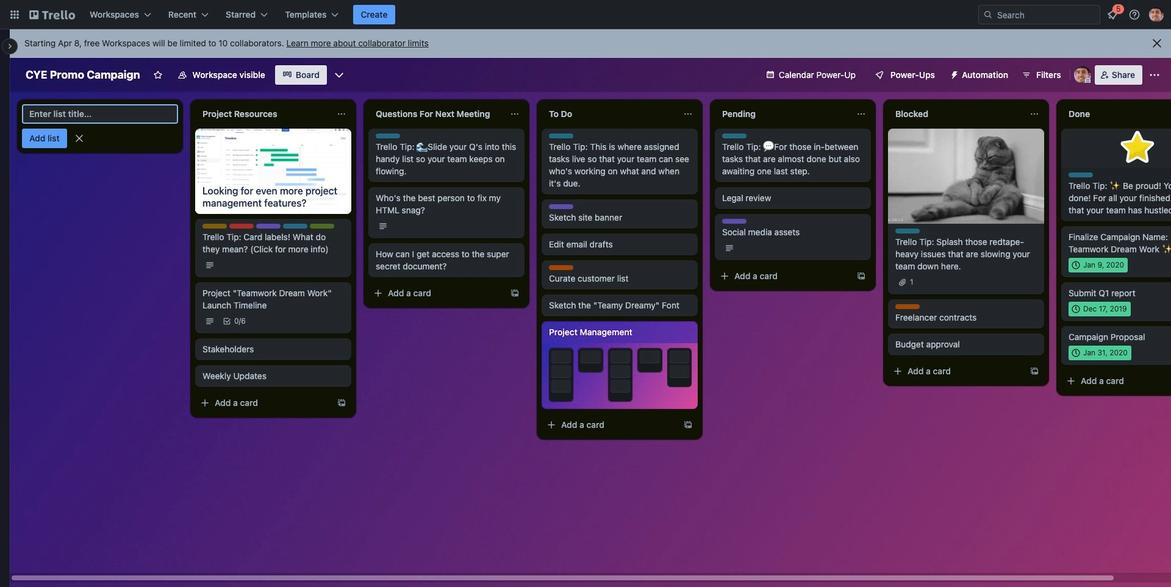 Task type: describe. For each thing, give the bounding box(es) containing it.
2 horizontal spatial color: purple, title: "design team" element
[[722, 219, 747, 224]]

5 notifications image
[[1105, 7, 1120, 22]]

color: red, title: "priority" element
[[229, 224, 254, 229]]

this member is an admin of this board. image
[[1085, 78, 1091, 84]]

star image
[[1118, 129, 1157, 168]]

star or unstar board image
[[153, 70, 163, 80]]

sm image
[[945, 65, 962, 82]]



Task type: locate. For each thing, give the bounding box(es) containing it.
Board name text field
[[20, 65, 146, 85]]

color: sky, title: "trello tip" element
[[376, 134, 400, 138], [549, 134, 573, 138], [722, 134, 747, 138], [1069, 173, 1093, 178], [283, 224, 307, 229], [896, 229, 920, 234]]

1 horizontal spatial color: purple, title: "design team" element
[[549, 204, 573, 209]]

cancel list editing image
[[73, 132, 85, 145]]

color: purple, title: "design team" element
[[549, 204, 573, 209], [722, 219, 747, 224], [256, 224, 281, 229]]

None text field
[[195, 104, 332, 124], [542, 104, 678, 124], [715, 104, 852, 124], [888, 104, 1025, 124], [195, 104, 332, 124], [542, 104, 678, 124], [715, 104, 852, 124], [888, 104, 1025, 124]]

back to home image
[[29, 5, 75, 24]]

create from template… image
[[510, 289, 520, 298]]

Search field
[[993, 5, 1100, 24]]

create from template… image
[[856, 271, 866, 281], [1030, 367, 1039, 376], [337, 398, 346, 408], [683, 420, 693, 430]]

show menu image
[[1149, 69, 1161, 81]]

Enter list title… text field
[[22, 104, 178, 124]]

0 vertical spatial color: orange, title: "one more step" element
[[549, 265, 573, 270]]

1 horizontal spatial color: orange, title: "one more step" element
[[896, 304, 920, 309]]

open information menu image
[[1129, 9, 1141, 21]]

james peterson (jamespeterson93) image
[[1149, 7, 1164, 22]]

color: yellow, title: "copy request" element
[[203, 224, 227, 229]]

None checkbox
[[1069, 258, 1128, 273], [1069, 302, 1131, 317], [1069, 258, 1128, 273], [1069, 302, 1131, 317]]

0 horizontal spatial color: purple, title: "design team" element
[[256, 224, 281, 229]]

search image
[[983, 10, 993, 20]]

primary element
[[0, 0, 1171, 29]]

None text field
[[368, 104, 505, 124], [1061, 104, 1171, 124], [368, 104, 505, 124], [1061, 104, 1171, 124]]

0 horizontal spatial color: orange, title: "one more step" element
[[549, 265, 573, 270]]

customize views image
[[333, 69, 345, 81]]

color: lime, title: "halp" element
[[310, 224, 334, 229]]

color: orange, title: "one more step" element
[[549, 265, 573, 270], [896, 304, 920, 309]]

james peterson (jamespeterson93) image
[[1074, 66, 1091, 84]]

None checkbox
[[1069, 346, 1131, 361]]

1 vertical spatial color: orange, title: "one more step" element
[[896, 304, 920, 309]]



Task type: vqa. For each thing, say whether or not it's contained in the screenshot.
THE 'PRIMARY' element
yes



